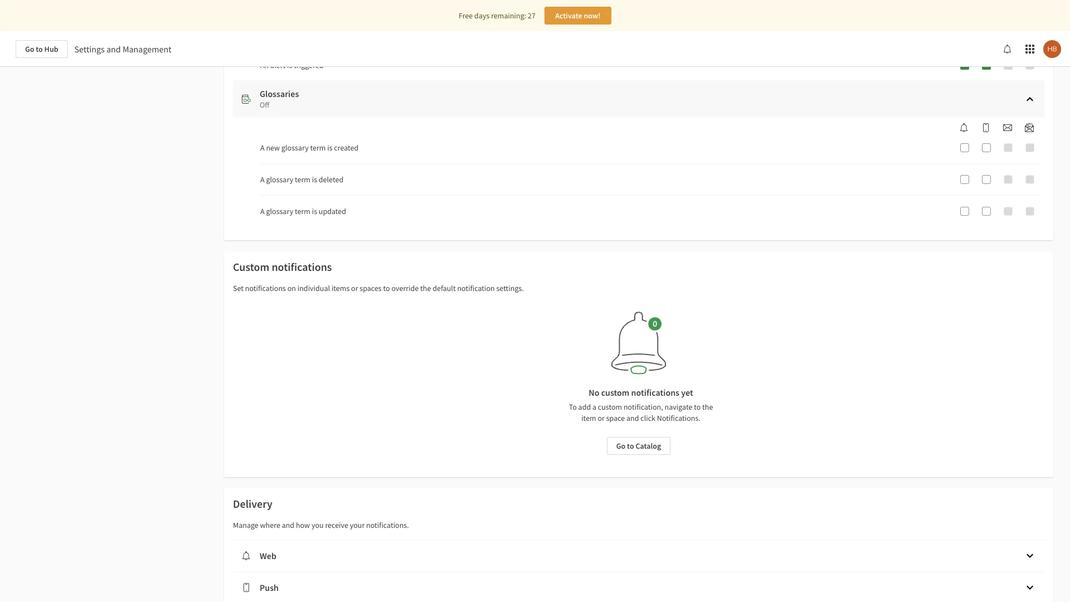 Task type: locate. For each thing, give the bounding box(es) containing it.
an
[[260, 60, 269, 70]]

0 horizontal spatial and
[[107, 43, 121, 55]]

main content
[[0, 0, 1071, 602]]

1 vertical spatial go
[[617, 441, 626, 451]]

a up a glossary term is updated
[[260, 175, 265, 185]]

and left how
[[282, 520, 295, 530]]

to right 'spaces'
[[383, 283, 390, 293]]

0 vertical spatial go
[[25, 44, 34, 54]]

no
[[589, 387, 600, 398]]

a glossary term is deleted
[[260, 175, 344, 185]]

item
[[582, 413, 597, 423]]

glossary down a glossary term is deleted
[[266, 206, 293, 216]]

1 vertical spatial notifications
[[245, 283, 286, 293]]

1 vertical spatial custom
[[598, 402, 622, 412]]

glossary right "new"
[[282, 143, 309, 153]]

term
[[310, 143, 326, 153], [295, 175, 311, 185], [295, 206, 311, 216]]

term left deleted
[[295, 175, 311, 185]]

yet
[[682, 387, 694, 398]]

how
[[296, 520, 310, 530]]

is left updated
[[312, 206, 317, 216]]

1 horizontal spatial or
[[598, 413, 605, 423]]

is right alert in the top left of the page
[[287, 60, 292, 70]]

individual
[[298, 283, 330, 293]]

0 vertical spatial a
[[260, 143, 265, 153]]

a left "new"
[[260, 143, 265, 153]]

or right items
[[351, 283, 358, 293]]

created
[[334, 143, 359, 153]]

remaining:
[[491, 11, 527, 21]]

glossaries off
[[260, 88, 299, 110]]

glossary
[[282, 143, 309, 153], [266, 175, 293, 185], [266, 206, 293, 216]]

notifications.
[[366, 520, 409, 530]]

notification
[[458, 283, 495, 293]]

is
[[287, 60, 292, 70], [327, 143, 333, 153], [312, 175, 317, 185], [312, 206, 317, 216]]

now!
[[584, 11, 601, 21]]

or right item
[[598, 413, 605, 423]]

1 vertical spatial the
[[703, 402, 713, 412]]

notifications when using qlik sense in a browser image
[[960, 123, 969, 132]]

space
[[607, 413, 625, 423]]

0 vertical spatial the
[[421, 283, 431, 293]]

to
[[569, 402, 577, 412]]

free
[[459, 11, 473, 21]]

1 horizontal spatial and
[[282, 520, 295, 530]]

notifications down custom
[[245, 283, 286, 293]]

custom right "no" at the bottom right
[[602, 387, 630, 398]]

2 vertical spatial term
[[295, 206, 311, 216]]

or
[[351, 283, 358, 293], [598, 413, 605, 423]]

management
[[123, 43, 172, 55]]

to left 'hub'
[[36, 44, 43, 54]]

0 horizontal spatial or
[[351, 283, 358, 293]]

glossary down "new"
[[266, 175, 293, 185]]

catalog
[[636, 441, 661, 451]]

new
[[266, 143, 280, 153]]

and left click at the bottom of page
[[627, 413, 639, 423]]

activate
[[556, 11, 583, 21]]

notifications up notification,
[[632, 387, 680, 398]]

term left updated
[[295, 206, 311, 216]]

1 vertical spatial glossary
[[266, 175, 293, 185]]

and
[[107, 43, 121, 55], [627, 413, 639, 423], [282, 520, 295, 530]]

go left catalog
[[617, 441, 626, 451]]

a new glossary term is created
[[260, 143, 359, 153]]

to inside no custom notifications yet to add a custom notification, navigate to the item or space and click notifications.
[[694, 402, 701, 412]]

go inside button
[[617, 441, 626, 451]]

to right navigate
[[694, 402, 701, 412]]

1 vertical spatial or
[[598, 413, 605, 423]]

term left created
[[310, 143, 326, 153]]

notifications
[[272, 260, 332, 274], [245, 283, 286, 293], [632, 387, 680, 398]]

to left catalog
[[627, 441, 634, 451]]

you
[[312, 520, 324, 530]]

0 vertical spatial and
[[107, 43, 121, 55]]

go to catalog button
[[607, 437, 671, 455]]

1 horizontal spatial the
[[703, 402, 713, 412]]

howard brown image
[[1044, 40, 1062, 58]]

activate now! link
[[545, 7, 612, 25]]

where
[[260, 520, 280, 530]]

navigate
[[665, 402, 693, 412]]

activate now!
[[556, 11, 601, 21]]

custom
[[602, 387, 630, 398], [598, 402, 622, 412]]

default
[[433, 283, 456, 293]]

a down a glossary term is deleted
[[260, 206, 265, 216]]

3 a from the top
[[260, 206, 265, 216]]

the
[[421, 283, 431, 293], [703, 402, 713, 412]]

2 horizontal spatial and
[[627, 413, 639, 423]]

custom up space
[[598, 402, 622, 412]]

a glossary term is updated
[[260, 206, 346, 216]]

a
[[260, 143, 265, 153], [260, 175, 265, 185], [260, 206, 265, 216]]

glossary for a glossary term is deleted
[[266, 175, 293, 185]]

go
[[25, 44, 34, 54], [617, 441, 626, 451]]

push notifications in qlik sense mobile element
[[978, 123, 995, 132]]

1 vertical spatial term
[[295, 175, 311, 185]]

notifications up on
[[272, 260, 332, 274]]

receive
[[325, 520, 349, 530]]

0 vertical spatial term
[[310, 143, 326, 153]]

is left created
[[327, 143, 333, 153]]

0 vertical spatial custom
[[602, 387, 630, 398]]

0 vertical spatial notifications
[[272, 260, 332, 274]]

the left default
[[421, 283, 431, 293]]

deleted
[[319, 175, 344, 185]]

1 horizontal spatial go
[[617, 441, 626, 451]]

to
[[36, 44, 43, 54], [383, 283, 390, 293], [694, 402, 701, 412], [627, 441, 634, 451]]

1 vertical spatial and
[[627, 413, 639, 423]]

spaces
[[360, 283, 382, 293]]

2 a from the top
[[260, 175, 265, 185]]

and right settings
[[107, 43, 121, 55]]

settings.
[[497, 283, 524, 293]]

2 vertical spatial a
[[260, 206, 265, 216]]

free days remaining: 27
[[459, 11, 536, 21]]

2 vertical spatial glossary
[[266, 206, 293, 216]]

2 vertical spatial notifications
[[632, 387, 680, 398]]

1 a from the top
[[260, 143, 265, 153]]

go left 'hub'
[[25, 44, 34, 54]]

the right navigate
[[703, 402, 713, 412]]

updated
[[319, 206, 346, 216]]

notifications when using qlik sense in a browser element
[[956, 123, 974, 132]]

alert
[[271, 60, 286, 70]]

1 vertical spatial a
[[260, 175, 265, 185]]

off
[[260, 100, 270, 110]]

and inside no custom notifications yet to add a custom notification, navigate to the item or space and click notifications.
[[627, 413, 639, 423]]

set
[[233, 283, 244, 293]]

notifications bundled in a daily email digest element
[[1021, 123, 1039, 132]]

0 horizontal spatial go
[[25, 44, 34, 54]]

main content containing custom notifications
[[0, 0, 1071, 602]]

0 vertical spatial glossary
[[282, 143, 309, 153]]

override
[[392, 283, 419, 293]]



Task type: vqa. For each thing, say whether or not it's contained in the screenshot.
the leftmost Go
yes



Task type: describe. For each thing, give the bounding box(es) containing it.
set notifications on individual items or spaces to override the default notification settings.
[[233, 283, 524, 293]]

web button
[[233, 540, 1045, 572]]

27
[[528, 11, 536, 21]]

no custom notifications yet to add a custom notification, navigate to the item or space and click notifications.
[[569, 387, 713, 423]]

add
[[579, 402, 591, 412]]

on
[[288, 283, 296, 293]]

2 vertical spatial and
[[282, 520, 295, 530]]

or inside no custom notifications yet to add a custom notification, navigate to the item or space and click notifications.
[[598, 413, 605, 423]]

settings
[[74, 43, 105, 55]]

settings and management
[[74, 43, 172, 55]]

go to hub link
[[16, 40, 68, 58]]

custom
[[233, 260, 270, 274]]

glossaries
[[260, 88, 299, 99]]

manage
[[233, 520, 259, 530]]

items
[[332, 283, 350, 293]]

term for deleted
[[295, 175, 311, 185]]

term for updated
[[295, 206, 311, 216]]

your
[[350, 520, 365, 530]]

an alert is triggered
[[260, 60, 324, 70]]

the inside no custom notifications yet to add a custom notification, navigate to the item or space and click notifications.
[[703, 402, 713, 412]]

days
[[475, 11, 490, 21]]

triggered
[[294, 60, 324, 70]]

notifications sent to your email image
[[1004, 123, 1013, 132]]

notifications.
[[657, 413, 701, 423]]

custom notifications
[[233, 260, 332, 274]]

0 vertical spatial or
[[351, 283, 358, 293]]

notifications sent to your email element
[[999, 123, 1017, 132]]

glossary for a glossary term is updated
[[266, 206, 293, 216]]

is left deleted
[[312, 175, 317, 185]]

go to catalog
[[617, 441, 661, 451]]

hub
[[44, 44, 58, 54]]

notifications for custom
[[272, 260, 332, 274]]

a for a glossary term is deleted
[[260, 175, 265, 185]]

go to hub
[[25, 44, 58, 54]]

delivery
[[233, 497, 273, 511]]

to inside button
[[627, 441, 634, 451]]

notifications inside no custom notifications yet to add a custom notification, navigate to the item or space and click notifications.
[[632, 387, 680, 398]]

0 horizontal spatial the
[[421, 283, 431, 293]]

a
[[593, 402, 597, 412]]

push notifications in qlik sense mobile image
[[982, 123, 991, 132]]

a for a new glossary term is created
[[260, 143, 265, 153]]

manage where and how you receive your notifications.
[[233, 520, 409, 530]]

notification,
[[624, 402, 663, 412]]

a for a glossary term is updated
[[260, 206, 265, 216]]

notifications for set
[[245, 283, 286, 293]]

click
[[641, 413, 656, 423]]

push
[[260, 582, 279, 593]]

push button
[[233, 572, 1045, 602]]

go for go to hub
[[25, 44, 34, 54]]

go for go to catalog
[[617, 441, 626, 451]]

notifications bundled in a daily email digest image
[[1026, 123, 1034, 132]]

web
[[260, 550, 277, 562]]



